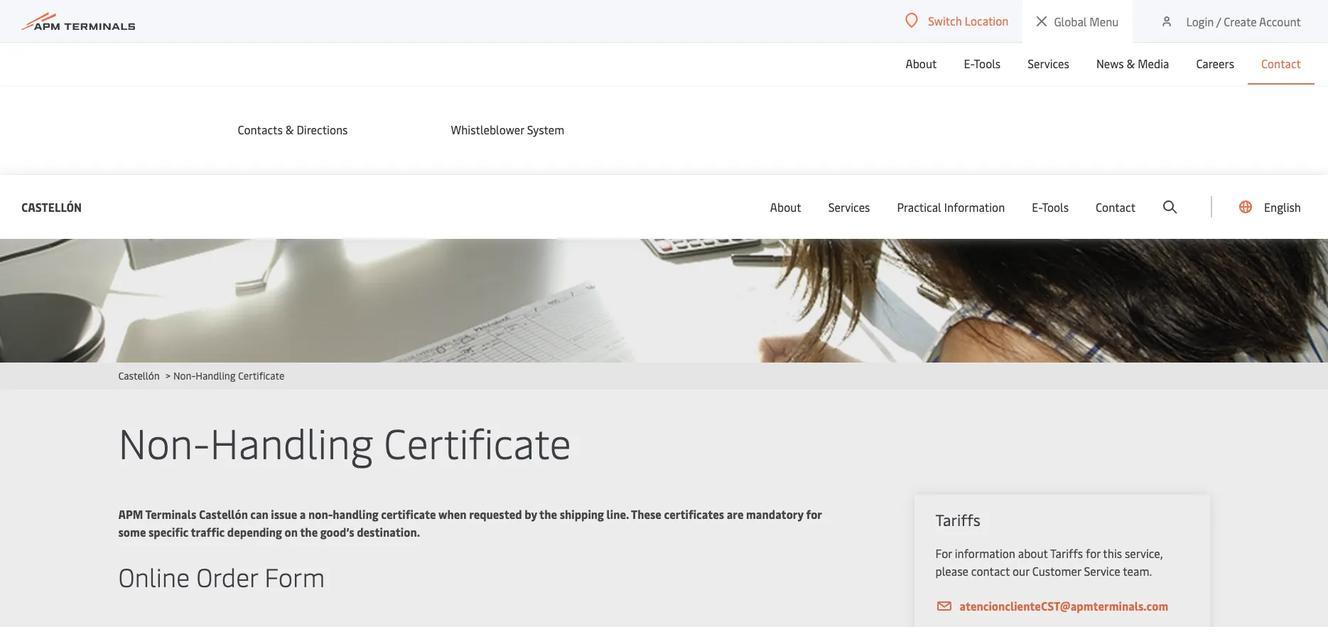 Task type: locate. For each thing, give the bounding box(es) containing it.
0 vertical spatial about button
[[906, 42, 937, 85]]

1 horizontal spatial certificate
[[384, 414, 571, 470]]

tools
[[974, 55, 1001, 71], [1042, 199, 1069, 215]]

system
[[527, 122, 565, 137]]

mandatory
[[746, 506, 804, 522]]

tools inside popup button
[[1042, 199, 1069, 215]]

0 vertical spatial the
[[540, 506, 557, 522]]

e-tools for e-tools popup button at the top of the page
[[1032, 199, 1069, 215]]

0 horizontal spatial tariffs
[[936, 509, 981, 530]]

1 vertical spatial e-tools
[[1032, 199, 1069, 215]]

for
[[807, 506, 822, 522], [1086, 545, 1101, 561]]

services down global
[[1028, 55, 1070, 71]]

about
[[1019, 545, 1048, 561]]

0 vertical spatial certificate
[[238, 369, 285, 382]]

specific
[[149, 524, 189, 540]]

on
[[285, 524, 298, 540]]

1 vertical spatial about
[[771, 199, 802, 215]]

1 vertical spatial tariffs
[[1051, 545, 1083, 561]]

e- inside dropdown button
[[964, 55, 974, 71]]

1 vertical spatial non-
[[118, 414, 210, 470]]

non-handling certificate
[[118, 414, 571, 470]]

0 horizontal spatial e-
[[964, 55, 974, 71]]

the
[[540, 506, 557, 522], [300, 524, 318, 540]]

about left services dropdown button
[[771, 199, 802, 215]]

location
[[965, 13, 1009, 28]]

are
[[727, 506, 744, 522]]

tools inside dropdown button
[[974, 55, 1001, 71]]

1 horizontal spatial about
[[906, 55, 937, 71]]

whistleblower system
[[451, 122, 565, 137]]

media
[[1138, 55, 1170, 71]]

online order form
[[118, 559, 325, 594]]

0 vertical spatial contact
[[1262, 55, 1302, 71]]

castellón link
[[21, 198, 82, 216], [118, 369, 160, 382]]

e- for e-tools dropdown button
[[964, 55, 974, 71]]

non- right > at the left bottom of page
[[173, 369, 196, 382]]

no handling certificates image
[[0, 107, 1329, 363]]

1 vertical spatial castellón
[[118, 369, 160, 382]]

1 vertical spatial castellón link
[[118, 369, 160, 382]]

tariffs inside for information about tariffs for this service, please contact our customer service team.
[[1051, 545, 1083, 561]]

0 horizontal spatial the
[[300, 524, 318, 540]]

1 vertical spatial services
[[829, 199, 870, 215]]

& right the news
[[1127, 55, 1136, 71]]

contact
[[1262, 55, 1302, 71], [1096, 199, 1136, 215]]

castellón
[[21, 199, 82, 214], [118, 369, 160, 382]]

1 horizontal spatial contact
[[1262, 55, 1302, 71]]

1 vertical spatial the
[[300, 524, 318, 540]]

1 horizontal spatial tools
[[1042, 199, 1069, 215]]

0 horizontal spatial certificate
[[238, 369, 285, 382]]

0 vertical spatial castellón link
[[21, 198, 82, 216]]

tools down the location
[[974, 55, 1001, 71]]

service,
[[1125, 545, 1163, 561]]

atencionclientecst@apmterminals.com link
[[936, 597, 1189, 615]]

e-tools button
[[964, 42, 1001, 85]]

0 vertical spatial castellón
[[21, 199, 82, 214]]

contact right e-tools popup button at the top of the page
[[1096, 199, 1136, 215]]

e-tools left contact popup button in the top right of the page
[[1032, 199, 1069, 215]]

0 horizontal spatial about button
[[771, 175, 802, 239]]

about button down switch
[[906, 42, 937, 85]]

non- down > at the left bottom of page
[[118, 414, 210, 470]]

0 horizontal spatial &
[[286, 122, 294, 137]]

apm terminals castellón can issue a non-handling certificate when requested by the shipping line. these certificates are mandatory for some specific traffic depending on the good's destination.
[[118, 506, 822, 540]]

0 vertical spatial &
[[1127, 55, 1136, 71]]

for right the mandatory
[[807, 506, 822, 522]]

about
[[906, 55, 937, 71], [771, 199, 802, 215]]

services left practical
[[829, 199, 870, 215]]

handling
[[196, 369, 236, 382], [210, 414, 373, 470]]

1 horizontal spatial about button
[[906, 42, 937, 85]]

tariffs
[[936, 509, 981, 530], [1051, 545, 1083, 561]]

when
[[439, 506, 467, 522]]

& inside dropdown button
[[1127, 55, 1136, 71]]

e-tools down the location
[[964, 55, 1001, 71]]

the right on
[[300, 524, 318, 540]]

1 horizontal spatial &
[[1127, 55, 1136, 71]]

e- down switch location
[[964, 55, 974, 71]]

1 vertical spatial contact
[[1096, 199, 1136, 215]]

tools left contact popup button in the top right of the page
[[1042, 199, 1069, 215]]

about down switch
[[906, 55, 937, 71]]

1 vertical spatial about button
[[771, 175, 802, 239]]

e-tools for e-tools dropdown button
[[964, 55, 1001, 71]]

1 horizontal spatial e-
[[1032, 199, 1042, 215]]

tariffs up for
[[936, 509, 981, 530]]

>
[[166, 369, 171, 382]]

e-tools
[[964, 55, 1001, 71], [1032, 199, 1069, 215]]

global menu
[[1055, 14, 1119, 29]]

1 horizontal spatial for
[[1086, 545, 1101, 561]]

1 horizontal spatial e-tools
[[1032, 199, 1069, 215]]

0 vertical spatial e-
[[964, 55, 974, 71]]

0 horizontal spatial contact
[[1096, 199, 1136, 215]]

1 vertical spatial &
[[286, 122, 294, 137]]

contact
[[972, 563, 1010, 579]]

whistleblower system link
[[451, 122, 636, 137]]

contact down 'account'
[[1262, 55, 1302, 71]]

& for news
[[1127, 55, 1136, 71]]

castellón for castellón > non-handling certificate
[[118, 369, 160, 382]]

practical
[[897, 199, 942, 215]]

1 vertical spatial for
[[1086, 545, 1101, 561]]

0 horizontal spatial e-tools
[[964, 55, 1001, 71]]

about button
[[906, 42, 937, 85], [771, 175, 802, 239]]

issue
[[271, 506, 297, 522]]

0 horizontal spatial tools
[[974, 55, 1001, 71]]

tariffs up customer
[[1051, 545, 1083, 561]]

e- for e-tools popup button at the top of the page
[[1032, 199, 1042, 215]]

line.
[[607, 506, 629, 522]]

castellón > non-handling certificate
[[118, 369, 285, 382]]

good's
[[320, 524, 354, 540]]

castellón for castellón
[[21, 199, 82, 214]]

contacts & directions link
[[238, 122, 423, 137]]

shipping
[[560, 506, 604, 522]]

contacts
[[238, 122, 283, 137]]

0 vertical spatial services
[[1028, 55, 1070, 71]]

1 horizontal spatial services
[[1028, 55, 1070, 71]]

0 horizontal spatial about
[[771, 199, 802, 215]]

0 vertical spatial tools
[[974, 55, 1001, 71]]

e- right information
[[1032, 199, 1042, 215]]

0 vertical spatial e-tools
[[964, 55, 1001, 71]]

non-
[[173, 369, 196, 382], [118, 414, 210, 470]]

services button
[[829, 175, 870, 239]]

tools for e-tools dropdown button
[[974, 55, 1001, 71]]

for left this
[[1086, 545, 1101, 561]]

e-
[[964, 55, 974, 71], [1032, 199, 1042, 215]]

0 horizontal spatial castellón
[[21, 199, 82, 214]]

team.
[[1123, 563, 1153, 579]]

0 vertical spatial for
[[807, 506, 822, 522]]

login / create account
[[1187, 13, 1302, 29]]

& right "contacts"
[[286, 122, 294, 137]]

0 horizontal spatial for
[[807, 506, 822, 522]]

1 vertical spatial e-
[[1032, 199, 1042, 215]]

1 vertical spatial certificate
[[384, 414, 571, 470]]

form
[[265, 559, 325, 594]]

&
[[1127, 55, 1136, 71], [286, 122, 294, 137]]

for
[[936, 545, 953, 561]]

1 horizontal spatial tariffs
[[1051, 545, 1083, 561]]

about button left services dropdown button
[[771, 175, 802, 239]]

certificate
[[238, 369, 285, 382], [384, 414, 571, 470]]

e-tools button
[[1032, 175, 1069, 239]]

service
[[1084, 563, 1121, 579]]

1 horizontal spatial castellón
[[118, 369, 160, 382]]

services for services dropdown button
[[829, 199, 870, 215]]

& for contacts
[[286, 122, 294, 137]]

switch location
[[929, 13, 1009, 28]]

0 horizontal spatial services
[[829, 199, 870, 215]]

0 vertical spatial about
[[906, 55, 937, 71]]

the right 'by'
[[540, 506, 557, 522]]

e- inside popup button
[[1032, 199, 1042, 215]]

1 horizontal spatial castellón link
[[118, 369, 160, 382]]

services
[[1028, 55, 1070, 71], [829, 199, 870, 215]]

1 vertical spatial tools
[[1042, 199, 1069, 215]]

1 horizontal spatial the
[[540, 506, 557, 522]]



Task type: vqa. For each thing, say whether or not it's contained in the screenshot.
-
no



Task type: describe. For each thing, give the bounding box(es) containing it.
news & media button
[[1097, 42, 1170, 85]]

a
[[300, 506, 306, 522]]

contact button
[[1262, 42, 1302, 85]]

global menu button
[[1023, 0, 1133, 43]]

tools for e-tools popup button at the top of the page
[[1042, 199, 1069, 215]]

services button
[[1028, 42, 1070, 85]]

contacts & directions
[[238, 122, 348, 137]]

information
[[955, 545, 1016, 561]]

for inside apm terminals castellón can issue a non-handling certificate when requested by the shipping line. these certificates are mandatory for some specific traffic depending on the good's destination.
[[807, 506, 822, 522]]

english
[[1265, 199, 1302, 215]]

practical information
[[897, 199, 1005, 215]]

contact button
[[1096, 175, 1136, 239]]

0 vertical spatial tariffs
[[936, 509, 981, 530]]

about for services
[[771, 199, 802, 215]]

news & media
[[1097, 55, 1170, 71]]

1 vertical spatial handling
[[210, 414, 373, 470]]

0 vertical spatial non-
[[173, 369, 196, 382]]

0 vertical spatial handling
[[196, 369, 236, 382]]

careers button
[[1197, 42, 1235, 85]]

about for e-tools
[[906, 55, 937, 71]]

apm
[[118, 506, 143, 522]]

online
[[118, 559, 190, 594]]

depending
[[227, 524, 282, 540]]

some
[[118, 524, 146, 540]]

login / create account link
[[1160, 0, 1302, 42]]

by
[[525, 506, 537, 522]]

contact for contact dropdown button
[[1262, 55, 1302, 71]]

certificates
[[664, 506, 725, 522]]

switch location button
[[906, 13, 1009, 28]]

menu
[[1090, 14, 1119, 29]]

directions
[[297, 122, 348, 137]]

contact for contact popup button in the top right of the page
[[1096, 199, 1136, 215]]

0 horizontal spatial castellón link
[[21, 198, 82, 216]]

traffic
[[191, 524, 225, 540]]

about button for services
[[771, 175, 802, 239]]

our
[[1013, 563, 1030, 579]]

atencionclientecst@apmterminals.com
[[960, 598, 1169, 614]]

information
[[945, 199, 1005, 215]]

certificate
[[381, 506, 436, 522]]

please
[[936, 563, 969, 579]]

global
[[1055, 14, 1087, 29]]

requested
[[469, 506, 522, 522]]

for information about tariffs for this service, please contact our customer service team.
[[936, 545, 1163, 579]]

news
[[1097, 55, 1124, 71]]

practical information button
[[897, 175, 1005, 239]]

customer
[[1033, 563, 1082, 579]]

english button
[[1240, 175, 1302, 239]]

create
[[1224, 13, 1257, 29]]

these
[[631, 506, 662, 522]]

terminals
[[145, 506, 196, 522]]

destination.
[[357, 524, 420, 540]]

for inside for information about tariffs for this service, please contact our customer service team.
[[1086, 545, 1101, 561]]

careers
[[1197, 55, 1235, 71]]

login
[[1187, 13, 1214, 29]]

non-
[[308, 506, 333, 522]]

switch
[[929, 13, 962, 28]]

this
[[1104, 545, 1123, 561]]

about button for e-tools
[[906, 42, 937, 85]]

services for services popup button
[[1028, 55, 1070, 71]]

handling
[[333, 506, 379, 522]]

whistleblower
[[451, 122, 524, 137]]

castellón can
[[199, 506, 269, 522]]

/
[[1217, 13, 1222, 29]]

account
[[1260, 13, 1302, 29]]

order
[[196, 559, 258, 594]]



